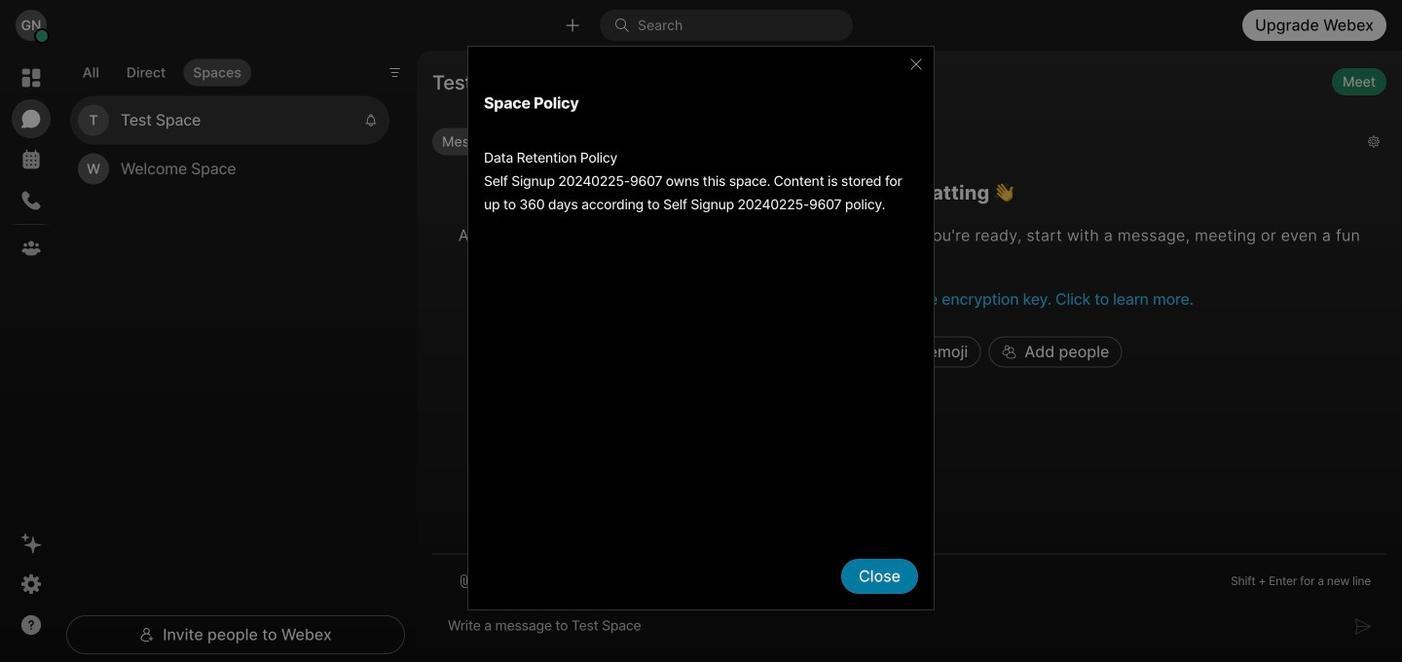 Task type: describe. For each thing, give the bounding box(es) containing it.
welcome space list item
[[70, 145, 389, 193]]

webex tab list
[[12, 58, 51, 268]]

test space, you will be notified of all new messages in this space list item
[[70, 96, 389, 145]]



Task type: vqa. For each thing, say whether or not it's contained in the screenshot.
GIFs "IMAGE"
no



Task type: locate. For each thing, give the bounding box(es) containing it.
group
[[432, 128, 1352, 160]]

space policy dialog
[[467, 46, 935, 616]]

navigation
[[0, 51, 62, 662]]

message composer toolbar element
[[432, 555, 1386, 600]]

you will be notified of all new messages in this space image
[[364, 114, 378, 127]]

tab list
[[68, 47, 256, 92]]



